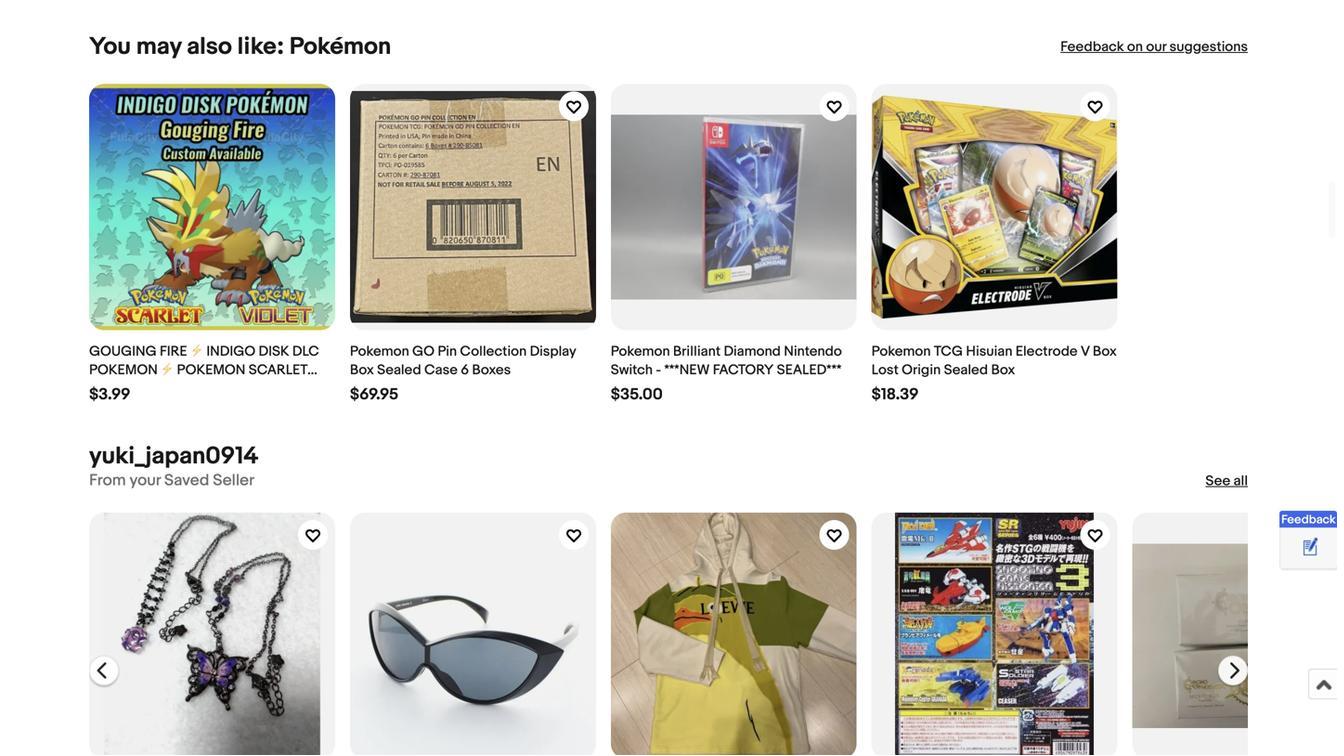 Task type: vqa. For each thing, say whether or not it's contained in the screenshot.
Lost
yes



Task type: locate. For each thing, give the bounding box(es) containing it.
dlc
[[292, 343, 319, 360]]

1 horizontal spatial feedback
[[1282, 513, 1336, 527]]

$69.95
[[350, 385, 399, 404]]

⚡ right violet
[[138, 380, 151, 397]]

box
[[1093, 343, 1117, 360], [350, 362, 374, 378], [992, 362, 1016, 378]]

⚡
[[190, 343, 203, 360], [161, 362, 174, 378], [138, 380, 151, 397]]

pokemon inside the pokemon go pin collection display box sealed case 6 boxes $69.95
[[350, 343, 409, 360]]

all
[[1234, 473, 1248, 489]]

2 sealed from the left
[[944, 362, 988, 378]]

⚡ right fire
[[190, 343, 203, 360]]

feedback
[[1061, 39, 1125, 55], [1282, 513, 1336, 527]]

pokémon
[[290, 33, 391, 61]]

2 pokemon from the left
[[611, 343, 670, 360]]

violet
[[89, 380, 135, 397]]

1 vertical spatial ⚡
[[161, 362, 174, 378]]

2 horizontal spatial ⚡
[[190, 343, 203, 360]]

0 vertical spatial feedback
[[1061, 39, 1125, 55]]

your
[[130, 471, 161, 490]]

pokemon down indigo
[[177, 362, 246, 378]]

box right v
[[1093, 343, 1117, 360]]

you
[[89, 33, 131, 61]]

seller
[[213, 471, 255, 490]]

nintendo
[[784, 343, 842, 360]]

0 horizontal spatial pokemon
[[89, 362, 158, 378]]

⚡ down fire
[[161, 362, 174, 378]]

0 horizontal spatial box
[[350, 362, 374, 378]]

2 horizontal spatial box
[[1093, 343, 1117, 360]]

2 horizontal spatial pokemon
[[872, 343, 931, 360]]

scarlet
[[249, 362, 307, 378]]

yuki_japan0914 link
[[89, 442, 259, 471]]

box down hisuian
[[992, 362, 1016, 378]]

pokemon down gouging
[[89, 362, 158, 378]]

from your saved seller
[[89, 471, 255, 490]]

hisuian
[[966, 343, 1013, 360]]

$18.39 text field
[[872, 385, 919, 404]]

collection
[[460, 343, 527, 360]]

suggestions
[[1170, 39, 1248, 55]]

pokemon for $69.95
[[350, 343, 409, 360]]

3 pokemon from the left
[[872, 343, 931, 360]]

tcg
[[934, 343, 963, 360]]

2 pokemon from the left
[[177, 362, 246, 378]]

like:
[[237, 33, 284, 61]]

0 horizontal spatial feedback
[[1061, 39, 1125, 55]]

pokemon up $69.95
[[350, 343, 409, 360]]

pokemon up switch
[[611, 343, 670, 360]]

pokemon up lost
[[872, 343, 931, 360]]

0 horizontal spatial sealed
[[377, 362, 421, 378]]

$69.95 text field
[[350, 385, 399, 404]]

fire
[[160, 343, 187, 360]]

feedback for feedback
[[1282, 513, 1336, 527]]

sealed down tcg
[[944, 362, 988, 378]]

feedback inside 'link'
[[1061, 39, 1125, 55]]

brilliant
[[673, 343, 721, 360]]

0 horizontal spatial pokemon
[[350, 343, 409, 360]]

case
[[425, 362, 458, 378]]

feedback on our suggestions
[[1061, 39, 1248, 55]]

$3.99
[[89, 385, 130, 404]]

pokemon inside pokemon brilliant diamond nintendo switch - ***new factory sealed*** $35.00
[[611, 343, 670, 360]]

0 horizontal spatial ⚡
[[138, 380, 151, 397]]

see
[[1206, 473, 1231, 489]]

sealed
[[377, 362, 421, 378], [944, 362, 988, 378]]

$35.00
[[611, 385, 663, 404]]

pokemon
[[350, 343, 409, 360], [611, 343, 670, 360], [872, 343, 931, 360]]

factory
[[713, 362, 774, 378]]

1 sealed from the left
[[377, 362, 421, 378]]

may
[[136, 33, 182, 61]]

1 horizontal spatial pokemon
[[611, 343, 670, 360]]

1 vertical spatial feedback
[[1282, 513, 1336, 527]]

1 horizontal spatial pokemon
[[177, 362, 246, 378]]

box up $69.95
[[350, 362, 374, 378]]

diamond
[[724, 343, 781, 360]]

sealed***
[[777, 362, 842, 378]]

1 pokemon from the left
[[350, 343, 409, 360]]

v
[[1081, 343, 1090, 360]]

pokemon inside pokemon tcg hisuian electrode v box lost origin sealed box $18.39
[[872, 343, 931, 360]]

sealed down go
[[377, 362, 421, 378]]

origin
[[902, 362, 941, 378]]

you may also like: pokémon
[[89, 33, 391, 61]]

box for $18.39
[[1093, 343, 1117, 360]]

1 horizontal spatial sealed
[[944, 362, 988, 378]]

disk
[[259, 343, 289, 360]]

pokemon
[[89, 362, 158, 378], [177, 362, 246, 378]]

box inside the pokemon go pin collection display box sealed case 6 boxes $69.95
[[350, 362, 374, 378]]

feedback on our suggestions link
[[1061, 38, 1248, 56]]



Task type: describe. For each thing, give the bounding box(es) containing it.
$18.39
[[872, 385, 919, 404]]

pokemon brilliant diamond nintendo switch - ***new factory sealed*** $35.00
[[611, 343, 842, 404]]

from
[[89, 471, 126, 490]]

1 horizontal spatial box
[[992, 362, 1016, 378]]

sealed inside the pokemon go pin collection display box sealed case 6 boxes $69.95
[[377, 362, 421, 378]]

indigo
[[207, 343, 256, 360]]

***new
[[665, 362, 710, 378]]

saved
[[164, 471, 209, 490]]

display
[[530, 343, 576, 360]]

switch
[[611, 362, 653, 378]]

on
[[1128, 39, 1144, 55]]

pin
[[438, 343, 457, 360]]

our
[[1147, 39, 1167, 55]]

6
[[461, 362, 469, 378]]

pokemon tcg hisuian electrode v box lost origin sealed box $18.39
[[872, 343, 1117, 404]]

1 horizontal spatial ⚡
[[161, 362, 174, 378]]

gouging fire  ⚡ indigo disk dlc pokemon ⚡ pokemon scarlet violet ⚡
[[89, 343, 319, 397]]

sealed inside pokemon tcg hisuian electrode v box lost origin sealed box $18.39
[[944, 362, 988, 378]]

lost
[[872, 362, 899, 378]]

see all
[[1206, 473, 1248, 489]]

box for $69.95
[[350, 362, 374, 378]]

1 pokemon from the left
[[89, 362, 158, 378]]

yuki_japan0914
[[89, 442, 259, 471]]

electrode
[[1016, 343, 1078, 360]]

0 vertical spatial ⚡
[[190, 343, 203, 360]]

pokemon for $18.39
[[872, 343, 931, 360]]

$3.99 text field
[[89, 385, 130, 404]]

from your saved seller element
[[89, 471, 255, 491]]

pokemon for $35.00
[[611, 343, 670, 360]]

boxes
[[472, 362, 511, 378]]

2 vertical spatial ⚡
[[138, 380, 151, 397]]

also
[[187, 33, 232, 61]]

-
[[656, 362, 662, 378]]

feedback for feedback on our suggestions
[[1061, 39, 1125, 55]]

go
[[412, 343, 435, 360]]

see all link
[[1206, 472, 1248, 490]]

pokemon go pin collection display box sealed case 6 boxes $69.95
[[350, 343, 576, 404]]

gouging
[[89, 343, 157, 360]]

$35.00 text field
[[611, 385, 663, 404]]



